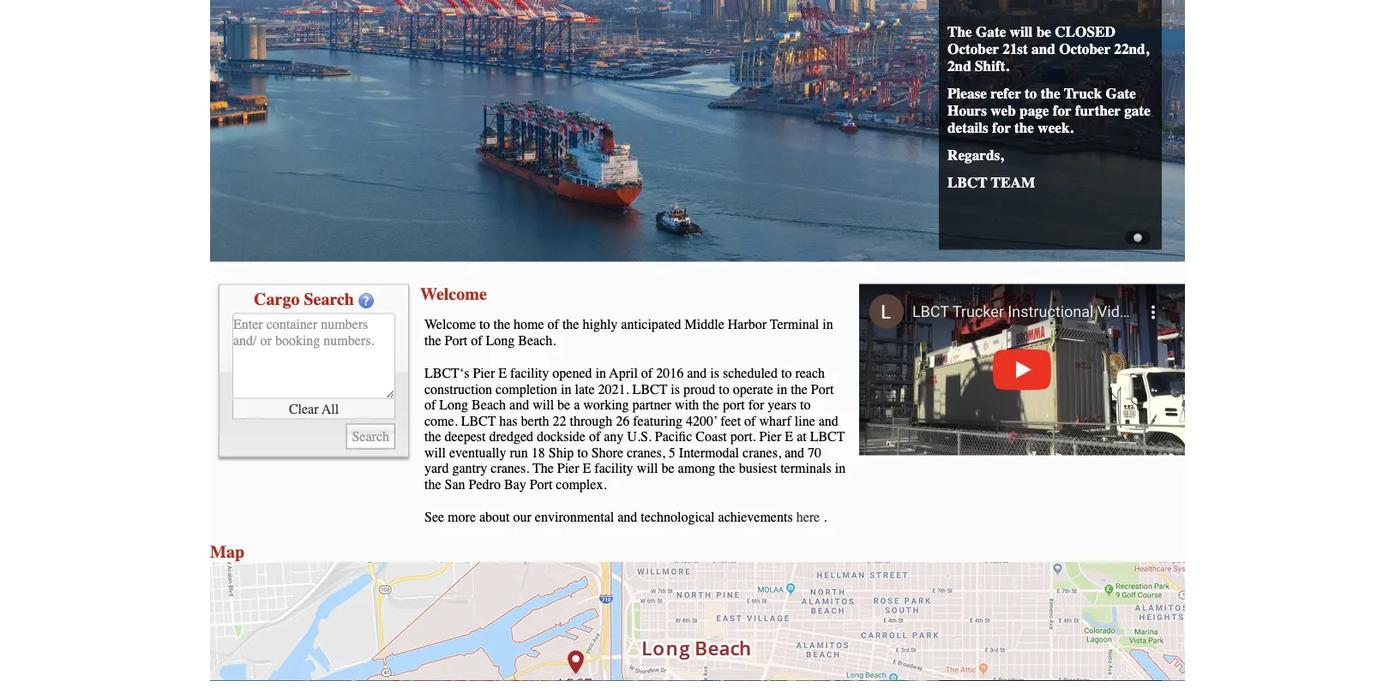 Task type: vqa. For each thing, say whether or not it's contained in the screenshot.
|
no



Task type: locate. For each thing, give the bounding box(es) containing it.
has
[[499, 413, 518, 429]]

long inside welcome to the home of the highly anticipated middle harbor terminal in the port of long beach.
[[486, 333, 515, 349]]

gate right truck
[[1106, 85, 1136, 102]]

1 vertical spatial welcome
[[425, 317, 476, 333]]

long down lbct's
[[439, 398, 468, 413]]

all
[[322, 401, 339, 417]]

1 october from the left
[[948, 41, 999, 58]]

for right port
[[748, 398, 764, 413]]

1 horizontal spatial long
[[486, 333, 515, 349]]

facility down the any
[[595, 461, 634, 477]]

gate inside please refer to the truck gate hours web page for further gate details for the week.
[[1106, 85, 1136, 102]]

through
[[570, 413, 613, 429]]

2 vertical spatial pier
[[557, 461, 579, 477]]

terminal
[[770, 317, 819, 333]]

san
[[445, 477, 465, 493]]

1 horizontal spatial pier
[[557, 461, 579, 477]]

in right late at left
[[596, 366, 606, 382]]

1 vertical spatial gate
[[1106, 85, 1136, 102]]

beach
[[472, 398, 506, 413]]

will down "come."
[[425, 445, 446, 461]]

pier up the beach
[[473, 366, 495, 382]]

among
[[678, 461, 715, 477]]

2 horizontal spatial pier
[[760, 429, 782, 445]]

and right 2016
[[687, 366, 707, 382]]

1 vertical spatial pier
[[760, 429, 782, 445]]

None submit
[[346, 424, 395, 450]]

the right "run"
[[533, 461, 554, 477]]

in
[[823, 317, 833, 333], [596, 366, 606, 382], [561, 382, 572, 398], [777, 382, 788, 398], [835, 461, 846, 477]]

opened
[[553, 366, 592, 382]]

clear all
[[289, 401, 339, 417]]

april
[[609, 366, 638, 382]]

22
[[553, 413, 566, 429]]

our
[[513, 510, 532, 526]]

gate inside the gate will be closed october 21st and october 22nd, 2nd shift.
[[976, 24, 1006, 41]]

completion
[[496, 382, 558, 398]]

featuring
[[633, 413, 683, 429]]

port
[[723, 398, 745, 413]]

is
[[710, 366, 720, 382], [671, 382, 680, 398]]

will up refer
[[1010, 24, 1033, 41]]

0 horizontal spatial gate
[[976, 24, 1006, 41]]

facility down beach.
[[510, 366, 549, 382]]

the up 2nd
[[948, 24, 972, 41]]

1 horizontal spatial port
[[530, 477, 553, 493]]

pier down "dockside"
[[557, 461, 579, 477]]

and right the beach
[[510, 398, 529, 413]]

2 vertical spatial e
[[583, 461, 591, 477]]

week.
[[1038, 120, 1074, 137]]

0 horizontal spatial e
[[499, 366, 507, 382]]

eventually
[[449, 445, 506, 461]]

any
[[604, 429, 624, 445]]

1 horizontal spatial is
[[710, 366, 720, 382]]

port up line
[[811, 382, 834, 398]]

the right among
[[719, 461, 736, 477]]

lbct left has
[[461, 413, 496, 429]]

1 horizontal spatial e
[[583, 461, 591, 477]]

lbct
[[948, 175, 988, 192], [633, 382, 668, 398], [461, 413, 496, 429], [810, 429, 845, 445]]

1 cranes, from the left
[[627, 445, 665, 461]]

Enter container numbers and/ or booking numbers. text field
[[232, 313, 395, 399]]

and right line
[[819, 413, 839, 429]]

search
[[304, 289, 354, 309]]

the inside 'lbct's pier e facility opened in april of 2016 and is scheduled to reach construction completion in late 2021.  lbct is proud to operate in the port of long beach and will be a working partner with the port for years to come.  lbct has berth 22 through 26 featuring 4200' feet of wharf line and the deepest dredged dockside of any u.s. pacific coast port. pier e at lbct will eventually run 18 ship to shore cranes, 5 intermodal cranes, and 70 yard gantry cranes. the pier e facility will be among the busiest terminals in the san pedro bay port complex.'
[[533, 461, 554, 477]]

for right page
[[1053, 102, 1072, 120]]

2021.
[[598, 382, 629, 398]]

the
[[1041, 85, 1061, 102], [1015, 120, 1034, 137], [494, 317, 510, 333], [563, 317, 579, 333], [425, 333, 441, 349], [791, 382, 808, 398], [703, 398, 720, 413], [425, 429, 441, 445], [719, 461, 736, 477], [425, 477, 441, 493]]

october up truck
[[1059, 41, 1111, 58]]

to left home
[[479, 317, 490, 333]]

long
[[486, 333, 515, 349], [439, 398, 468, 413]]

in right 'terminal' at top
[[823, 317, 833, 333]]

0 horizontal spatial for
[[748, 398, 764, 413]]

port
[[445, 333, 468, 349], [811, 382, 834, 398], [530, 477, 553, 493]]

and
[[687, 366, 707, 382], [510, 398, 529, 413], [819, 413, 839, 429], [785, 445, 805, 461], [618, 510, 638, 526]]

0 horizontal spatial long
[[439, 398, 468, 413]]

0 horizontal spatial be
[[558, 398, 571, 413]]

e left shore
[[583, 461, 591, 477]]

be
[[1037, 24, 1051, 41], [558, 398, 571, 413], [662, 461, 675, 477]]

in left late at left
[[561, 382, 572, 398]]

long inside 'lbct's pier e facility opened in april of 2016 and is scheduled to reach construction completion in late 2021.  lbct is proud to operate in the port of long beach and will be a working partner with the port for years to come.  lbct has berth 22 through 26 featuring 4200' feet of wharf line and the deepest dredged dockside of any u.s. pacific coast port. pier e at lbct will eventually run 18 ship to shore cranes, 5 intermodal cranes, and 70 yard gantry cranes. the pier e facility will be among the busiest terminals in the san pedro bay port complex.'
[[439, 398, 468, 413]]

26
[[616, 413, 630, 429]]

run
[[510, 445, 528, 461]]

the gate will be closed october 21st and october 22nd, 2nd shift.
[[948, 24, 1149, 75]]

in right 70
[[835, 461, 846, 477]]

be left a
[[558, 398, 571, 413]]

0 vertical spatial gate
[[976, 24, 1006, 41]]

0 horizontal spatial port
[[445, 333, 468, 349]]

proud
[[683, 382, 716, 398]]

is left scheduled
[[710, 366, 720, 382]]

see
[[425, 510, 444, 526]]

to left reach
[[781, 366, 792, 382]]

cranes, down the wharf
[[743, 445, 781, 461]]

be left closed
[[1037, 24, 1051, 41]]

of
[[548, 317, 559, 333], [471, 333, 482, 349], [641, 366, 653, 382], [425, 398, 436, 413], [745, 413, 756, 429], [589, 429, 601, 445]]

0 vertical spatial port
[[445, 333, 468, 349]]

1 vertical spatial be
[[558, 398, 571, 413]]

welcome for welcome
[[420, 284, 487, 304]]

the left port
[[703, 398, 720, 413]]

will
[[1010, 24, 1033, 41], [533, 398, 554, 413], [425, 445, 446, 461], [637, 461, 658, 477]]

october
[[948, 41, 999, 58], [1059, 41, 1111, 58]]

long left beach.
[[486, 333, 515, 349]]

further
[[1075, 102, 1121, 120]]

1 vertical spatial facility
[[595, 461, 634, 477]]

2016
[[656, 366, 684, 382]]

lbct down 'regards,​'
[[948, 175, 988, 192]]

gate
[[1125, 102, 1151, 120]]

cranes, left the 5
[[627, 445, 665, 461]]

to inside please refer to the truck gate hours web page for further gate details for the week.
[[1025, 85, 1037, 102]]

to inside welcome to the home of the highly anticipated middle harbor terminal in the port of long beach.
[[479, 317, 490, 333]]

welcome inside welcome to the home of the highly anticipated middle harbor terminal in the port of long beach.
[[425, 317, 476, 333]]

e
[[499, 366, 507, 382], [785, 429, 793, 445], [583, 461, 591, 477]]

1 vertical spatial e
[[785, 429, 793, 445]]

gantry
[[452, 461, 487, 477]]

the
[[948, 24, 972, 41], [533, 461, 554, 477]]

1 vertical spatial the
[[533, 461, 554, 477]]

lbct team
[[948, 175, 1035, 192]]

1 vertical spatial long
[[439, 398, 468, 413]]

pedro
[[469, 477, 501, 493]]

2nd
[[948, 58, 972, 75]]

21st and
[[1003, 41, 1056, 58]]

0 vertical spatial long
[[486, 333, 515, 349]]

october up please
[[948, 41, 999, 58]]

coast
[[696, 429, 727, 445]]

here
[[796, 510, 820, 526]]

2 cranes, from the left
[[743, 445, 781, 461]]

0 horizontal spatial is
[[671, 382, 680, 398]]

.
[[824, 510, 827, 526]]

wharf
[[759, 413, 791, 429]]

2 horizontal spatial be
[[1037, 24, 1051, 41]]

2 vertical spatial be
[[662, 461, 675, 477]]

details
[[948, 120, 989, 137]]

e left at
[[785, 429, 793, 445]]

0 vertical spatial facility
[[510, 366, 549, 382]]

the left san at the left bottom of the page
[[425, 477, 441, 493]]

0 vertical spatial be
[[1037, 24, 1051, 41]]

1 horizontal spatial cranes,
[[743, 445, 781, 461]]

0 horizontal spatial the
[[533, 461, 554, 477]]

port up lbct's
[[445, 333, 468, 349]]

0 horizontal spatial cranes,
[[627, 445, 665, 461]]

gate
[[976, 24, 1006, 41], [1106, 85, 1136, 102]]

clear all button
[[232, 399, 395, 420]]

port right bay
[[530, 477, 553, 493]]

to right refer
[[1025, 85, 1037, 102]]

lbct's pier e facility opened in april of 2016 and is scheduled to reach construction completion in late 2021.  lbct is proud to operate in the port of long beach and will be a working partner with the port for years to come.  lbct has berth 22 through 26 featuring 4200' feet of wharf line and the deepest dredged dockside of any u.s. pacific coast port. pier e at lbct will eventually run 18 ship to shore cranes, 5 intermodal cranes, and 70 yard gantry cranes. the pier e facility will be among the busiest terminals in the san pedro bay port complex.
[[425, 366, 846, 493]]

closed
[[1055, 24, 1116, 41]]

port inside welcome to the home of the highly anticipated middle harbor terminal in the port of long beach.
[[445, 333, 468, 349]]

yard
[[425, 461, 449, 477]]

1 horizontal spatial the
[[948, 24, 972, 41]]

deepest
[[445, 429, 486, 445]]

e up the beach
[[499, 366, 507, 382]]

welcome
[[420, 284, 487, 304], [425, 317, 476, 333]]

pier right port.
[[760, 429, 782, 445]]

1 horizontal spatial october
[[1059, 41, 1111, 58]]

welcome for welcome to the home of the highly anticipated middle harbor terminal in the port of long beach.
[[425, 317, 476, 333]]

for right details
[[992, 120, 1011, 137]]

gate up shift.
[[976, 24, 1006, 41]]

and left 70
[[785, 445, 805, 461]]

is left proud
[[671, 382, 680, 398]]

please
[[948, 85, 987, 102]]

0 horizontal spatial october
[[948, 41, 999, 58]]

0 vertical spatial welcome
[[420, 284, 487, 304]]

be left among
[[662, 461, 675, 477]]

of down lbct's
[[425, 398, 436, 413]]

lbct up featuring
[[633, 382, 668, 398]]

years
[[768, 398, 797, 413]]

1 vertical spatial port
[[811, 382, 834, 398]]

2 horizontal spatial e
[[785, 429, 793, 445]]

2 vertical spatial port
[[530, 477, 553, 493]]

for
[[1053, 102, 1072, 120], [992, 120, 1011, 137], [748, 398, 764, 413]]

and left technological
[[618, 510, 638, 526]]

0 vertical spatial the
[[948, 24, 972, 41]]

0 vertical spatial pier
[[473, 366, 495, 382]]

1 horizontal spatial gate
[[1106, 85, 1136, 102]]

the left truck
[[1041, 85, 1061, 102]]

0 horizontal spatial facility
[[510, 366, 549, 382]]

intermodal
[[679, 445, 739, 461]]



Task type: describe. For each thing, give the bounding box(es) containing it.
busiest
[[739, 461, 777, 477]]

about
[[479, 510, 510, 526]]

environmental
[[535, 510, 614, 526]]

highly
[[583, 317, 618, 333]]

will left the 5
[[637, 461, 658, 477]]

beach.
[[518, 333, 556, 349]]

1 horizontal spatial for
[[992, 120, 1011, 137]]

1 horizontal spatial be
[[662, 461, 675, 477]]

pacific
[[655, 429, 692, 445]]

the left home
[[494, 317, 510, 333]]

dockside
[[537, 429, 586, 445]]

clear
[[289, 401, 319, 417]]

to right ship
[[577, 445, 588, 461]]

middle
[[685, 317, 725, 333]]

of left 2016
[[641, 366, 653, 382]]

70
[[808, 445, 822, 461]]

lbct right at
[[810, 429, 845, 445]]

here link
[[796, 510, 820, 526]]

come.
[[425, 413, 458, 429]]

the up lbct's
[[425, 333, 441, 349]]

the inside the gate will be closed october 21st and october 22nd, 2nd shift.
[[948, 24, 972, 41]]

team
[[991, 175, 1035, 192]]

dredged
[[489, 429, 534, 445]]

with
[[675, 398, 699, 413]]

line
[[795, 413, 815, 429]]

reach
[[795, 366, 825, 382]]

scheduled
[[723, 366, 778, 382]]

web
[[991, 102, 1016, 120]]

will inside the gate will be closed october 21st and october 22nd, 2nd shift.
[[1010, 24, 1033, 41]]

terminals
[[781, 461, 832, 477]]

2 october from the left
[[1059, 41, 1111, 58]]

feet
[[721, 413, 741, 429]]

regards,​
[[948, 147, 1004, 164]]

in inside welcome to the home of the highly anticipated middle harbor terminal in the port of long beach.
[[823, 317, 833, 333]]

anticipated
[[621, 317, 681, 333]]

cargo search
[[254, 289, 354, 309]]

partner
[[633, 398, 671, 413]]

harbor
[[728, 317, 767, 333]]

22nd,
[[1114, 41, 1149, 58]]

berth
[[521, 413, 549, 429]]

port.
[[731, 429, 756, 445]]

the left week.
[[1015, 120, 1034, 137]]

2 horizontal spatial for
[[1053, 102, 1072, 120]]

see more about our environmental and technological achievements here .
[[425, 510, 827, 526]]

complex.
[[556, 477, 607, 493]]

hours
[[948, 102, 987, 120]]

for inside 'lbct's pier e facility opened in april of 2016 and is scheduled to reach construction completion in late 2021.  lbct is proud to operate in the port of long beach and will be a working partner with the port for years to come.  lbct has berth 22 through 26 featuring 4200' feet of wharf line and the deepest dredged dockside of any u.s. pacific coast port. pier e at lbct will eventually run 18 ship to shore cranes, 5 intermodal cranes, and 70 yard gantry cranes. the pier e facility will be among the busiest terminals in the san pedro bay port complex.'
[[748, 398, 764, 413]]

cargo
[[254, 289, 300, 309]]

cranes.
[[491, 461, 529, 477]]

at
[[797, 429, 807, 445]]

of left the any
[[589, 429, 601, 445]]

of right home
[[548, 317, 559, 333]]

home
[[514, 317, 544, 333]]

2 horizontal spatial port
[[811, 382, 834, 398]]

technological
[[641, 510, 715, 526]]

the up line
[[791, 382, 808, 398]]

be inside the gate will be closed october 21st and october 22nd, 2nd shift.
[[1037, 24, 1051, 41]]

of up construction
[[471, 333, 482, 349]]

map
[[210, 543, 244, 563]]

0 horizontal spatial pier
[[473, 366, 495, 382]]

u.s.
[[627, 429, 652, 445]]

working
[[583, 398, 629, 413]]

please refer to the truck gate hours web page for further gate details for the week.
[[948, 85, 1151, 137]]

welcome to the home of the highly anticipated middle harbor terminal in the port of long beach.
[[425, 317, 833, 349]]

1 horizontal spatial facility
[[595, 461, 634, 477]]

4200'
[[686, 413, 718, 429]]

bay
[[504, 477, 526, 493]]

shore
[[592, 445, 624, 461]]

operate
[[733, 382, 773, 398]]

0 vertical spatial e
[[499, 366, 507, 382]]

a
[[574, 398, 580, 413]]

to right the years
[[800, 398, 811, 413]]

to right proud
[[719, 382, 730, 398]]

5
[[669, 445, 676, 461]]

refer
[[991, 85, 1021, 102]]

shift.
[[975, 58, 1009, 75]]

achievements
[[718, 510, 793, 526]]

the up yard
[[425, 429, 441, 445]]

more
[[448, 510, 476, 526]]

truck
[[1064, 85, 1102, 102]]

the left highly
[[563, 317, 579, 333]]

ship
[[549, 445, 574, 461]]

late
[[575, 382, 595, 398]]

lbct's
[[425, 366, 470, 382]]

page
[[1020, 102, 1049, 120]]

will left a
[[533, 398, 554, 413]]

of right feet
[[745, 413, 756, 429]]

in right operate
[[777, 382, 788, 398]]

18
[[532, 445, 545, 461]]



